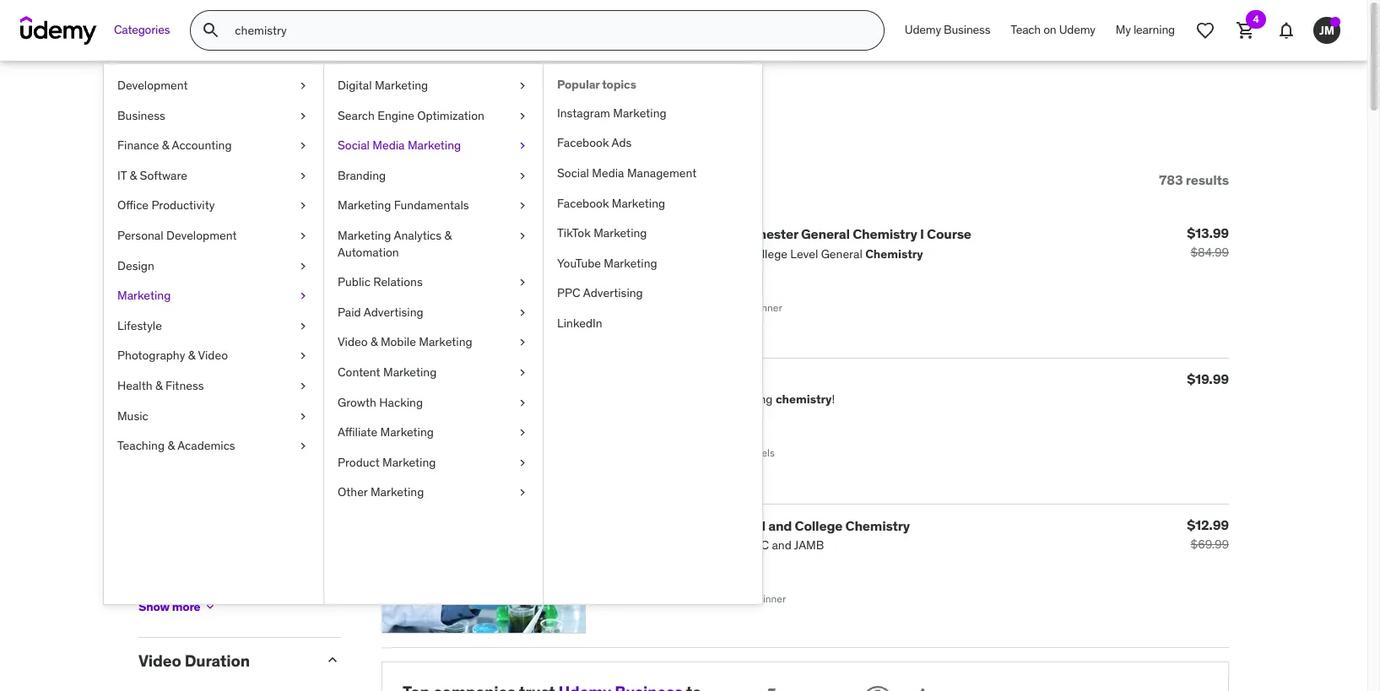 Task type: describe. For each thing, give the bounding box(es) containing it.
marketing fundamentals
[[338, 198, 469, 213]]

& for software
[[130, 168, 137, 183]]

personal
[[117, 228, 164, 243]]

health & fitness
[[117, 378, 204, 394]]

1 udemy from the left
[[905, 22, 942, 37]]

783 results for "chemistry"
[[139, 100, 481, 134]]

branding
[[338, 168, 386, 183]]

0 vertical spatial development
[[117, 78, 188, 93]]

marketing inside youtube marketing link
[[604, 256, 658, 271]]

product
[[338, 455, 380, 470]]

content marketing
[[338, 365, 437, 380]]

analytics
[[394, 228, 442, 243]]

photography & video link
[[104, 342, 323, 372]]

tiktok marketing
[[557, 226, 647, 241]]

social for social media marketing
[[338, 138, 370, 153]]

it
[[117, 168, 127, 183]]

shopping cart with 4 items image
[[1236, 20, 1257, 41]]

xsmall image for other marketing
[[516, 485, 530, 502]]

first
[[707, 226, 735, 243]]

783 results status
[[1160, 171, 1230, 188]]

marketing inside social media marketing link
[[408, 138, 461, 153]]

optimization
[[417, 108, 485, 123]]

& for fitness
[[155, 378, 163, 394]]

social media marketing link
[[324, 131, 543, 161]]

college
[[795, 517, 843, 534]]

up
[[251, 347, 264, 363]]

wishlist image
[[1196, 20, 1216, 41]]

finance
[[117, 138, 159, 153]]

1 vertical spatial business
[[117, 108, 165, 123]]

& for video
[[188, 348, 195, 363]]

marketing inside the instagram marketing link
[[613, 105, 667, 121]]

my learning link
[[1106, 10, 1186, 51]]

jm link
[[1307, 10, 1348, 51]]

popular topics
[[557, 77, 637, 92]]

office productivity link
[[104, 191, 323, 221]]

xsmall image for music
[[296, 408, 310, 425]]

xsmall image for marketing fundamentals
[[516, 198, 530, 215]]

it & software
[[117, 168, 188, 183]]

general
[[802, 226, 850, 243]]

advertising for paid advertising
[[364, 305, 424, 320]]

lifestyle
[[117, 318, 162, 333]]

teach on udemy
[[1011, 22, 1096, 37]]

"chemistry"
[[328, 100, 481, 134]]

automation
[[338, 245, 399, 260]]

xsmall image for development
[[296, 78, 310, 94]]

xsmall image for show more
[[204, 601, 217, 614]]

instagram marketing link
[[544, 99, 763, 129]]

1 horizontal spatial business
[[944, 22, 991, 37]]

udemy business
[[905, 22, 991, 37]]

1 horizontal spatial video
[[198, 348, 228, 363]]

digital
[[338, 78, 372, 93]]

semester
[[738, 226, 799, 243]]

digital marketing link
[[324, 71, 543, 101]]

lifestyle link
[[104, 311, 323, 342]]

marketing inside other marketing link
[[371, 485, 424, 500]]

marketing inside "content marketing" link
[[383, 365, 437, 380]]

content marketing link
[[324, 358, 543, 388]]

growth
[[338, 395, 377, 410]]

design link
[[104, 251, 323, 281]]

ppc advertising link
[[544, 279, 763, 309]]

video & mobile marketing link
[[324, 328, 543, 358]]

branding link
[[324, 161, 543, 191]]

paid advertising
[[338, 305, 424, 320]]

small image inside filter button
[[149, 172, 166, 189]]

783 for 783 results
[[1160, 171, 1184, 188]]

social media marketing
[[338, 138, 461, 153]]

xsmall image for marketing analytics & automation
[[516, 228, 530, 245]]

video duration
[[139, 651, 250, 672]]

xsmall image for personal development
[[296, 228, 310, 245]]

xsmall image for teaching & academics
[[296, 438, 310, 455]]

& for up
[[241, 347, 248, 363]]

public relations link
[[324, 268, 543, 298]]

teach
[[1011, 22, 1041, 37]]

marketing inside the affiliate marketing link
[[381, 425, 434, 440]]

growth hacking
[[338, 395, 423, 410]]

filter button
[[139, 154, 214, 206]]

high
[[690, 517, 720, 534]]

social media management link
[[544, 159, 763, 189]]

4
[[1254, 13, 1260, 25]]

teaching & academics link
[[104, 432, 323, 462]]

Search for anything text field
[[232, 16, 864, 45]]

volkswagen image
[[860, 683, 897, 692]]

teaching
[[117, 438, 165, 454]]

marketing inside the marketing analytics & automation
[[338, 228, 391, 243]]

marketing link
[[104, 281, 323, 311]]

xsmall image for social media marketing
[[516, 138, 530, 154]]

school
[[722, 517, 766, 534]]

xsmall image for business
[[296, 108, 310, 124]]

783 results
[[1160, 171, 1230, 188]]

& for mobile
[[371, 335, 378, 350]]

& inside the marketing analytics & automation
[[445, 228, 452, 243]]

affiliate
[[338, 425, 378, 440]]

on
[[1044, 22, 1057, 37]]

show
[[139, 600, 170, 615]]

course
[[927, 226, 972, 243]]

xsmall image for office productivity
[[296, 198, 310, 215]]

marketing analytics & automation link
[[324, 221, 543, 268]]

1 vertical spatial complete
[[626, 517, 687, 534]]

783 for 783 results for "chemistry"
[[139, 100, 187, 134]]

accounting
[[172, 138, 232, 153]]

productivity
[[152, 198, 215, 213]]

growth hacking link
[[324, 388, 543, 418]]

small image
[[324, 241, 341, 258]]

instagram
[[557, 105, 611, 121]]

product marketing
[[338, 455, 436, 470]]

affiliate marketing link
[[324, 418, 543, 448]]

social media marketing element
[[543, 64, 763, 605]]

media for management
[[592, 166, 625, 181]]

fundamentals
[[394, 198, 469, 213]]

dr. k's complete first semester general chemistry i course
[[600, 226, 972, 243]]



Task type: vqa. For each thing, say whether or not it's contained in the screenshot.
xsmall image associated with Personal Development
yes



Task type: locate. For each thing, give the bounding box(es) containing it.
other
[[338, 485, 368, 500]]

xsmall image for photography & video
[[296, 348, 310, 365]]

1 vertical spatial chemistry
[[846, 517, 911, 534]]

i
[[921, 226, 925, 243]]

facebook marketing link
[[544, 189, 763, 219]]

xsmall image inside branding link
[[516, 168, 530, 184]]

xsmall image inside growth hacking link
[[516, 395, 530, 411]]

advertising inside social media marketing element
[[583, 286, 643, 301]]

marketing down hacking
[[381, 425, 434, 440]]

my
[[1116, 22, 1132, 37]]

0 horizontal spatial video
[[139, 651, 181, 672]]

4 link
[[1226, 10, 1267, 51]]

social for social media management
[[557, 166, 590, 181]]

marketing down the social media management at the top
[[612, 196, 666, 211]]

video & mobile marketing
[[338, 335, 473, 350]]

xsmall image inside finance & accounting link
[[296, 138, 310, 154]]

0 vertical spatial business
[[944, 22, 991, 37]]

advertising down the "relations"
[[364, 305, 424, 320]]

hacking
[[380, 395, 423, 410]]

relations
[[373, 275, 423, 290]]

advertising down youtube marketing
[[583, 286, 643, 301]]

1 vertical spatial social
[[557, 166, 590, 181]]

$13.99
[[1188, 225, 1230, 242]]

$12.99
[[1188, 516, 1230, 533]]

marketing down the affiliate marketing link
[[383, 455, 436, 470]]

0 vertical spatial media
[[373, 138, 405, 153]]

2 horizontal spatial video
[[338, 335, 368, 350]]

xsmall image for health & fitness
[[296, 378, 310, 395]]

xsmall image inside development link
[[296, 78, 310, 94]]

marketing down paid advertising 'link' in the top of the page
[[419, 335, 473, 350]]

xsmall image for content marketing
[[516, 365, 530, 381]]

xsmall image inside the affiliate marketing link
[[516, 425, 530, 441]]

marketing inside the facebook marketing 'link'
[[612, 196, 666, 211]]

social
[[338, 138, 370, 153], [557, 166, 590, 181]]

1 vertical spatial results
[[1186, 171, 1230, 188]]

photography
[[117, 348, 185, 363]]

facebook up tiktok
[[557, 196, 609, 211]]

marketing down video & mobile marketing
[[383, 365, 437, 380]]

& right analytics
[[445, 228, 452, 243]]

box image
[[917, 683, 974, 692]]

& inside "link"
[[168, 438, 175, 454]]

you have alerts image
[[1331, 17, 1341, 27]]

xsmall image inside health & fitness link
[[296, 378, 310, 395]]

youtube marketing
[[557, 256, 658, 271]]

$69.99
[[1191, 537, 1230, 552]]

xsmall image inside lifestyle link
[[296, 318, 310, 335]]

0 vertical spatial advertising
[[583, 286, 643, 301]]

the complete high school and college chemistry link
[[600, 517, 911, 534]]

ratings button
[[139, 240, 311, 260]]

0 horizontal spatial business
[[117, 108, 165, 123]]

xsmall image inside marketing fundamentals 'link'
[[516, 198, 530, 215]]

0 horizontal spatial media
[[373, 138, 405, 153]]

udemy image
[[20, 16, 97, 45]]

development down office productivity link
[[166, 228, 237, 243]]

1 vertical spatial small image
[[324, 429, 341, 446]]

0 horizontal spatial advertising
[[364, 305, 424, 320]]

marketing up "automation"
[[338, 228, 391, 243]]

health
[[117, 378, 152, 394]]

3.5 & up
[[221, 347, 264, 363]]

xsmall image for affiliate marketing
[[516, 425, 530, 441]]

& up fitness
[[188, 348, 195, 363]]

xsmall image inside photography & video link
[[296, 348, 310, 365]]

media down "engine"
[[373, 138, 405, 153]]

& right it
[[130, 168, 137, 183]]

marketing down product marketing
[[371, 485, 424, 500]]

$19.99
[[1188, 371, 1230, 388]]

office productivity
[[117, 198, 215, 213]]

business link
[[104, 101, 323, 131]]

dr. k's complete first semester general chemistry i course link
[[600, 226, 972, 243]]

0 vertical spatial complete
[[643, 226, 704, 243]]

0 vertical spatial 783
[[139, 100, 187, 134]]

nasdaq image
[[742, 683, 840, 692]]

xsmall image for public relations
[[516, 275, 530, 291]]

xsmall image inside paid advertising 'link'
[[516, 305, 530, 321]]

music link
[[104, 402, 323, 432]]

0 vertical spatial small image
[[149, 172, 166, 189]]

marketing inside "product marketing" link
[[383, 455, 436, 470]]

complete right the at the bottom left of page
[[626, 517, 687, 534]]

xsmall image for digital marketing
[[516, 78, 530, 94]]

facebook inside 'link'
[[557, 196, 609, 211]]

social down facebook ads
[[557, 166, 590, 181]]

0 horizontal spatial results
[[193, 100, 280, 134]]

language button
[[139, 428, 311, 448]]

academics
[[177, 438, 235, 454]]

xsmall image inside social media marketing link
[[516, 138, 530, 154]]

advertising inside 'link'
[[364, 305, 424, 320]]

learning
[[1134, 22, 1176, 37]]

office
[[117, 198, 149, 213]]

2 vertical spatial small image
[[324, 652, 341, 669]]

xsmall image inside search engine optimization link
[[516, 108, 530, 124]]

show more
[[139, 600, 200, 615]]

the
[[600, 517, 623, 534]]

product marketing link
[[324, 448, 543, 478]]

xsmall image inside "content marketing" link
[[516, 365, 530, 381]]

small image for language
[[324, 429, 341, 446]]

xsmall image for marketing
[[296, 288, 310, 305]]

video duration button
[[139, 651, 311, 672]]

& right teaching
[[168, 438, 175, 454]]

xsmall image
[[516, 78, 530, 94], [296, 168, 310, 184], [516, 168, 530, 184], [296, 228, 310, 245], [516, 228, 530, 245], [516, 275, 530, 291], [296, 288, 310, 305], [516, 335, 530, 351], [296, 348, 310, 365], [516, 365, 530, 381], [296, 438, 310, 455], [516, 455, 530, 472], [516, 485, 530, 502], [139, 507, 152, 520]]

0 vertical spatial facebook
[[557, 135, 609, 151]]

783
[[139, 100, 187, 134], [1160, 171, 1184, 188]]

xsmall image inside office productivity link
[[296, 198, 310, 215]]

marketing down 'k's'
[[604, 256, 658, 271]]

notifications image
[[1277, 20, 1297, 41]]

marketing fundamentals link
[[324, 191, 543, 221]]

ratings
[[139, 240, 196, 260]]

other marketing
[[338, 485, 424, 500]]

teach on udemy link
[[1001, 10, 1106, 51]]

chemistry left i at top
[[853, 226, 918, 243]]

chemistry for general
[[853, 226, 918, 243]]

marketing inside video & mobile marketing link
[[419, 335, 473, 350]]

0 vertical spatial results
[[193, 100, 280, 134]]

xsmall image for lifestyle
[[296, 318, 310, 335]]

xsmall image inside "product marketing" link
[[516, 455, 530, 472]]

& left mobile
[[371, 335, 378, 350]]

marketing inside tiktok marketing link
[[594, 226, 647, 241]]

search
[[338, 108, 375, 123]]

1 horizontal spatial udemy
[[1060, 22, 1096, 37]]

xsmall image for branding
[[516, 168, 530, 184]]

xsmall image inside digital marketing link
[[516, 78, 530, 94]]

xsmall image for video & mobile marketing
[[516, 335, 530, 351]]

xsmall image inside design "link"
[[296, 258, 310, 275]]

complete up youtube marketing link
[[643, 226, 704, 243]]

marketing down search engine optimization link
[[408, 138, 461, 153]]

1 horizontal spatial social
[[557, 166, 590, 181]]

video down lifestyle link on the left
[[198, 348, 228, 363]]

facebook for facebook marketing
[[557, 196, 609, 211]]

marketing inside digital marketing link
[[375, 78, 428, 93]]

& right health
[[155, 378, 163, 394]]

media for marketing
[[373, 138, 405, 153]]

xsmall image
[[296, 78, 310, 94], [296, 108, 310, 124], [516, 108, 530, 124], [296, 138, 310, 154], [516, 138, 530, 154], [296, 198, 310, 215], [516, 198, 530, 215], [296, 258, 310, 275], [516, 305, 530, 321], [296, 318, 310, 335], [296, 378, 310, 395], [516, 395, 530, 411], [296, 408, 310, 425], [516, 425, 530, 441], [139, 477, 152, 490], [139, 537, 152, 550], [139, 567, 152, 580], [204, 601, 217, 614]]

1 facebook from the top
[[557, 135, 609, 151]]

xsmall image for product marketing
[[516, 455, 530, 472]]

1 vertical spatial facebook
[[557, 196, 609, 211]]

xsmall image for design
[[296, 258, 310, 275]]

marketing up "engine"
[[375, 78, 428, 93]]

$13.99 $84.99
[[1188, 225, 1230, 260]]

business left teach
[[944, 22, 991, 37]]

2 facebook from the top
[[557, 196, 609, 211]]

1 horizontal spatial media
[[592, 166, 625, 181]]

xsmall image for finance & accounting
[[296, 138, 310, 154]]

xsmall image inside the business link
[[296, 108, 310, 124]]

submit search image
[[201, 20, 222, 41]]

marketing up lifestyle in the left of the page
[[117, 288, 171, 303]]

0 vertical spatial chemistry
[[853, 226, 918, 243]]

results inside status
[[1186, 171, 1230, 188]]

chemistry for college
[[846, 517, 911, 534]]

categories button
[[104, 10, 180, 51]]

video down 'paid'
[[338, 335, 368, 350]]

& for accounting
[[162, 138, 169, 153]]

social down search
[[338, 138, 370, 153]]

facebook for facebook ads
[[557, 135, 609, 151]]

xsmall image inside teaching & academics "link"
[[296, 438, 310, 455]]

0 vertical spatial social
[[338, 138, 370, 153]]

tiktok marketing link
[[544, 219, 763, 249]]

facebook ads
[[557, 135, 632, 151]]

&
[[162, 138, 169, 153], [130, 168, 137, 183], [445, 228, 452, 243], [371, 335, 378, 350], [241, 347, 248, 363], [188, 348, 195, 363], [155, 378, 163, 394], [168, 438, 175, 454]]

xsmall image inside it & software link
[[296, 168, 310, 184]]

1 horizontal spatial advertising
[[583, 286, 643, 301]]

results up $13.99
[[1186, 171, 1230, 188]]

0 horizontal spatial 783
[[139, 100, 187, 134]]

xsmall image inside personal development link
[[296, 228, 310, 245]]

video for &
[[338, 335, 368, 350]]

3.5
[[221, 347, 238, 363]]

783 inside 783 results status
[[1160, 171, 1184, 188]]

xsmall image inside show more button
[[204, 601, 217, 614]]

xsmall image inside marketing analytics & automation link
[[516, 228, 530, 245]]

small image
[[149, 172, 166, 189], [324, 429, 341, 446], [324, 652, 341, 669]]

results up accounting
[[193, 100, 280, 134]]

small image for video duration
[[324, 652, 341, 669]]

xsmall image inside public relations link
[[516, 275, 530, 291]]

for
[[286, 100, 322, 134]]

0 horizontal spatial udemy
[[905, 22, 942, 37]]

1 horizontal spatial 783
[[1160, 171, 1184, 188]]

software
[[140, 168, 188, 183]]

2 udemy from the left
[[1060, 22, 1096, 37]]

teaching & academics
[[117, 438, 235, 454]]

personal development
[[117, 228, 237, 243]]

video for duration
[[139, 651, 181, 672]]

chemistry right college
[[846, 517, 911, 534]]

finance & accounting link
[[104, 131, 323, 161]]

facebook marketing
[[557, 196, 666, 211]]

xsmall image for it & software
[[296, 168, 310, 184]]

design
[[117, 258, 154, 273]]

youtube
[[557, 256, 601, 271]]

and
[[769, 517, 792, 534]]

xsmall image for paid advertising
[[516, 305, 530, 321]]

& right the finance
[[162, 138, 169, 153]]

1 horizontal spatial results
[[1186, 171, 1230, 188]]

the complete high school and college chemistry
[[600, 517, 911, 534]]

public relations
[[338, 275, 423, 290]]

video down show
[[139, 651, 181, 672]]

media
[[373, 138, 405, 153], [592, 166, 625, 181]]

marketing down "branding"
[[338, 198, 391, 213]]

xsmall image inside marketing link
[[296, 288, 310, 305]]

language
[[139, 428, 212, 448]]

xsmall image inside video & mobile marketing link
[[516, 335, 530, 351]]

advertising for ppc advertising
[[583, 286, 643, 301]]

xsmall image for search engine optimization
[[516, 108, 530, 124]]

linkedin
[[557, 316, 603, 331]]

fitness
[[165, 378, 204, 394]]

media up facebook marketing
[[592, 166, 625, 181]]

1 vertical spatial media
[[592, 166, 625, 181]]

1 vertical spatial advertising
[[364, 305, 424, 320]]

xsmall image inside music link
[[296, 408, 310, 425]]

mobile
[[381, 335, 416, 350]]

development down categories dropdown button
[[117, 78, 188, 93]]

ppc
[[557, 286, 581, 301]]

facebook down instagram
[[557, 135, 609, 151]]

results for 783 results
[[1186, 171, 1230, 188]]

$12.99 $69.99
[[1188, 516, 1230, 552]]

marketing down facebook marketing
[[594, 226, 647, 241]]

photography & video
[[117, 348, 228, 363]]

management
[[627, 166, 697, 181]]

dr.
[[600, 226, 617, 243]]

youtube marketing link
[[544, 249, 763, 279]]

search engine optimization
[[338, 108, 485, 123]]

1 vertical spatial 783
[[1160, 171, 1184, 188]]

business up the finance
[[117, 108, 165, 123]]

& left up
[[241, 347, 248, 363]]

marketing up facebook ads link
[[613, 105, 667, 121]]

& for academics
[[168, 438, 175, 454]]

social media management
[[557, 166, 697, 181]]

development link
[[104, 71, 323, 101]]

1 vertical spatial development
[[166, 228, 237, 243]]

marketing inside marketing fundamentals 'link'
[[338, 198, 391, 213]]

xsmall image inside other marketing link
[[516, 485, 530, 502]]

results for 783 results for "chemistry"
[[193, 100, 280, 134]]

marketing inside marketing link
[[117, 288, 171, 303]]

xsmall image for growth hacking
[[516, 395, 530, 411]]

public
[[338, 275, 371, 290]]

0 horizontal spatial social
[[338, 138, 370, 153]]

my learning
[[1116, 22, 1176, 37]]

paid advertising link
[[324, 298, 543, 328]]



